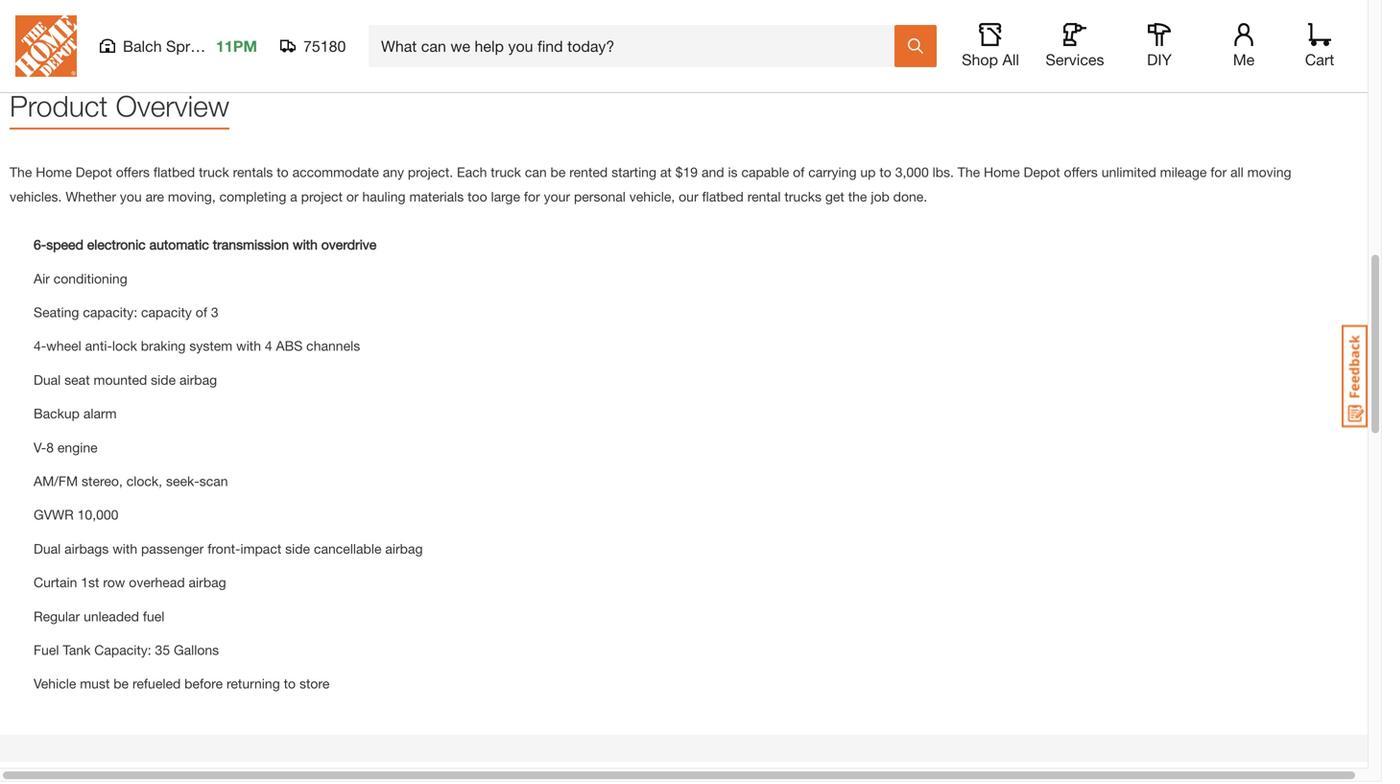 Task type: vqa. For each thing, say whether or not it's contained in the screenshot.
truck
yes



Task type: locate. For each thing, give the bounding box(es) containing it.
cart
[[1306, 50, 1335, 69]]

side right impact
[[285, 541, 310, 557]]

and
[[702, 164, 725, 180]]

1 horizontal spatial flatbed
[[702, 189, 744, 204]]

be
[[551, 164, 566, 180], [114, 676, 129, 692]]

of left 3 in the left of the page
[[196, 304, 207, 320]]

home up vehicles. on the top of page
[[36, 164, 72, 180]]

11pm
[[216, 37, 257, 55]]

depot
[[76, 164, 112, 180], [1024, 164, 1061, 180]]

the home depot offers flatbed truck rentals to accommodate any project. each truck can be rented starting at $19 and is capable of carrying up to 3,000 lbs. the home depot offers unlimited mileage for all moving vehicles. whether you are moving, completing a project or hauling materials too large for your personal vehicle, our flatbed rental trucks get the job done.
[[10, 164, 1292, 204]]

engine
[[58, 440, 98, 455]]

0 vertical spatial with
[[293, 237, 318, 253]]

depot up 'whether'
[[76, 164, 112, 180]]

is
[[728, 164, 738, 180]]

vehicle must be refueled before returning to store
[[34, 676, 330, 692]]

0 horizontal spatial home
[[36, 164, 72, 180]]

0 vertical spatial of
[[793, 164, 805, 180]]

for left all
[[1211, 164, 1227, 180]]

be inside the home depot offers flatbed truck rentals to accommodate any project. each truck can be rented starting at $19 and is capable of carrying up to 3,000 lbs. the home depot offers unlimited mileage for all moving vehicles. whether you are moving, completing a project or hauling materials too large for your personal vehicle, our flatbed rental trucks get the job done.
[[551, 164, 566, 180]]

75180 button
[[280, 36, 347, 56]]

our
[[679, 189, 699, 204]]

are
[[146, 189, 164, 204]]

tank
[[63, 642, 91, 658]]

row
[[103, 575, 125, 591]]

depot left unlimited
[[1024, 164, 1061, 180]]

What can we help you find today? search field
[[381, 26, 894, 66]]

the
[[849, 189, 868, 204]]

the right lbs. on the top right
[[958, 164, 981, 180]]

me button
[[1214, 23, 1275, 69]]

offers left unlimited
[[1064, 164, 1098, 180]]

1 vertical spatial for
[[524, 189, 540, 204]]

0 horizontal spatial side
[[151, 372, 176, 388]]

transmission
[[213, 237, 289, 253]]

diy
[[1148, 50, 1172, 69]]

of up trucks
[[793, 164, 805, 180]]

seating capacity: capacity of 3
[[34, 304, 219, 320]]

home right lbs. on the top right
[[984, 164, 1020, 180]]

1 horizontal spatial side
[[285, 541, 310, 557]]

channels
[[306, 338, 360, 354]]

0 horizontal spatial offers
[[116, 164, 150, 180]]

1 horizontal spatial be
[[551, 164, 566, 180]]

0 horizontal spatial depot
[[76, 164, 112, 180]]

truck up moving,
[[199, 164, 229, 180]]

dual left seat
[[34, 372, 61, 388]]

me
[[1234, 50, 1255, 69]]

stereo,
[[82, 473, 123, 489]]

2 home from the left
[[984, 164, 1020, 180]]

1 depot from the left
[[76, 164, 112, 180]]

0 vertical spatial for
[[1211, 164, 1227, 180]]

flatbed down "is"
[[702, 189, 744, 204]]

air conditioning
[[34, 271, 127, 286]]

wheel
[[46, 338, 81, 354]]

0 vertical spatial be
[[551, 164, 566, 180]]

flatbed
[[154, 164, 195, 180], [702, 189, 744, 204]]

0 vertical spatial airbag
[[180, 372, 217, 388]]

dual seat mounted side airbag
[[34, 372, 217, 388]]

with up curtain 1st row overhead airbag
[[113, 541, 137, 557]]

regular unleaded fuel
[[34, 609, 165, 624]]

1 horizontal spatial the
[[958, 164, 981, 180]]

product
[[10, 89, 108, 123]]

flatbed up moving,
[[154, 164, 195, 180]]

1 horizontal spatial home
[[984, 164, 1020, 180]]

with left 4
[[236, 338, 261, 354]]

truck up the 'large'
[[491, 164, 521, 180]]

project
[[301, 189, 343, 204]]

1 horizontal spatial of
[[793, 164, 805, 180]]

2 dual from the top
[[34, 541, 61, 557]]

lbs.
[[933, 164, 954, 180]]

4-wheel anti-lock braking system with 4 abs channels
[[34, 338, 360, 354]]

impact
[[240, 541, 282, 557]]

curtain
[[34, 575, 77, 591]]

airbag for dual seat mounted side airbag
[[180, 372, 217, 388]]

0 horizontal spatial be
[[114, 676, 129, 692]]

1 horizontal spatial for
[[1211, 164, 1227, 180]]

dual down gvwr
[[34, 541, 61, 557]]

all
[[1231, 164, 1244, 180]]

materials
[[410, 189, 464, 204]]

any
[[383, 164, 404, 180]]

0 horizontal spatial flatbed
[[154, 164, 195, 180]]

offers up you at the left top of the page
[[116, 164, 150, 180]]

cancellable
[[314, 541, 382, 557]]

0 horizontal spatial truck
[[199, 164, 229, 180]]

0 vertical spatial dual
[[34, 372, 61, 388]]

get
[[826, 189, 845, 204]]

clock,
[[126, 473, 162, 489]]

vehicle
[[34, 676, 76, 692]]

1 horizontal spatial with
[[236, 338, 261, 354]]

side down "braking" at the top of the page
[[151, 372, 176, 388]]

2 offers from the left
[[1064, 164, 1098, 180]]

unleaded
[[84, 609, 139, 624]]

fuel
[[143, 609, 165, 624]]

1 horizontal spatial offers
[[1064, 164, 1098, 180]]

alarm
[[83, 406, 117, 422]]

1 vertical spatial of
[[196, 304, 207, 320]]

1 horizontal spatial depot
[[1024, 164, 1061, 180]]

2 vertical spatial airbag
[[189, 575, 226, 591]]

completing
[[220, 189, 287, 204]]

starting
[[612, 164, 657, 180]]

rented
[[570, 164, 608, 180]]

airbag right the 'cancellable'
[[385, 541, 423, 557]]

the up vehicles. on the top of page
[[10, 164, 32, 180]]

vehicles.
[[10, 189, 62, 204]]

anti-
[[85, 338, 112, 354]]

with left overdrive
[[293, 237, 318, 253]]

1 offers from the left
[[116, 164, 150, 180]]

1 horizontal spatial truck
[[491, 164, 521, 180]]

dual
[[34, 372, 61, 388], [34, 541, 61, 557]]

0 horizontal spatial the
[[10, 164, 32, 180]]

of inside the home depot offers flatbed truck rentals to accommodate any project. each truck can be rented starting at $19 and is capable of carrying up to 3,000 lbs. the home depot offers unlimited mileage for all moving vehicles. whether you are moving, completing a project or hauling materials too large for your personal vehicle, our flatbed rental trucks get the job done.
[[793, 164, 805, 180]]

all
[[1003, 50, 1020, 69]]

be right the must
[[114, 676, 129, 692]]

airbag down '4-wheel anti-lock braking system with 4 abs channels'
[[180, 372, 217, 388]]

with
[[293, 237, 318, 253], [236, 338, 261, 354], [113, 541, 137, 557]]

home
[[36, 164, 72, 180], [984, 164, 1020, 180]]

carrying
[[809, 164, 857, 180]]

to right rentals
[[277, 164, 289, 180]]

be right can
[[551, 164, 566, 180]]

feedback link image
[[1342, 325, 1368, 428]]

2 depot from the left
[[1024, 164, 1061, 180]]

0 horizontal spatial of
[[196, 304, 207, 320]]

dual airbags with passenger front-impact side cancellable airbag
[[34, 541, 423, 557]]

side
[[151, 372, 176, 388], [285, 541, 310, 557]]

seat
[[64, 372, 90, 388]]

mileage
[[1161, 164, 1207, 180]]

0 horizontal spatial with
[[113, 541, 137, 557]]

1 dual from the top
[[34, 372, 61, 388]]

1 vertical spatial side
[[285, 541, 310, 557]]

hauling
[[362, 189, 406, 204]]

automatic
[[149, 237, 209, 253]]

fuel
[[34, 642, 59, 658]]

v-8 engine
[[34, 440, 98, 455]]

1 vertical spatial be
[[114, 676, 129, 692]]

gallons
[[174, 642, 219, 658]]

1 truck from the left
[[199, 164, 229, 180]]

am/fm stereo, clock, seek-scan
[[34, 473, 228, 489]]

your
[[544, 189, 570, 204]]

2 horizontal spatial with
[[293, 237, 318, 253]]

abs
[[276, 338, 303, 354]]

10,000
[[77, 507, 119, 523]]

1 vertical spatial dual
[[34, 541, 61, 557]]

for down can
[[524, 189, 540, 204]]

job
[[871, 189, 890, 204]]

airbag down front-
[[189, 575, 226, 591]]

braking
[[141, 338, 186, 354]]

airbag
[[180, 372, 217, 388], [385, 541, 423, 557], [189, 575, 226, 591]]

capacity
[[141, 304, 192, 320]]



Task type: describe. For each thing, give the bounding box(es) containing it.
moving,
[[168, 189, 216, 204]]

airbag for curtain 1st row overhead airbag
[[189, 575, 226, 591]]

35
[[155, 642, 170, 658]]

v-
[[34, 440, 46, 455]]

can
[[525, 164, 547, 180]]

3
[[211, 304, 219, 320]]

1 vertical spatial with
[[236, 338, 261, 354]]

2 the from the left
[[958, 164, 981, 180]]

unlimited
[[1102, 164, 1157, 180]]

system
[[189, 338, 233, 354]]

services button
[[1045, 23, 1106, 69]]

4-
[[34, 338, 46, 354]]

rental
[[748, 189, 781, 204]]

1 the from the left
[[10, 164, 32, 180]]

trucks
[[785, 189, 822, 204]]

front-
[[208, 541, 241, 557]]

services
[[1046, 50, 1105, 69]]

backup
[[34, 406, 80, 422]]

vehicle,
[[630, 189, 675, 204]]

gvwr
[[34, 507, 74, 523]]

1 vertical spatial flatbed
[[702, 189, 744, 204]]

0 vertical spatial side
[[151, 372, 176, 388]]

backup alarm
[[34, 406, 117, 422]]

up
[[861, 164, 876, 180]]

4
[[265, 338, 272, 354]]

seating
[[34, 304, 79, 320]]

to right up
[[880, 164, 892, 180]]

moving
[[1248, 164, 1292, 180]]

large
[[491, 189, 520, 204]]

capacity:
[[83, 304, 137, 320]]

75180
[[303, 37, 346, 55]]

overview
[[116, 89, 229, 123]]

before
[[185, 676, 223, 692]]

airbags
[[64, 541, 109, 557]]

overdrive
[[321, 237, 377, 253]]

springs
[[166, 37, 219, 55]]

0 horizontal spatial for
[[524, 189, 540, 204]]

capacity:
[[94, 642, 151, 658]]

a
[[290, 189, 297, 204]]

electronic
[[87, 237, 146, 253]]

3,000
[[896, 164, 929, 180]]

dual for dual seat mounted side airbag
[[34, 372, 61, 388]]

am/fm
[[34, 473, 78, 489]]

shop all
[[962, 50, 1020, 69]]

dual for dual airbags with passenger front-impact side cancellable airbag
[[34, 541, 61, 557]]

the home depot logo image
[[15, 15, 77, 77]]

passenger
[[141, 541, 204, 557]]

too
[[468, 189, 487, 204]]

accommodate
[[292, 164, 379, 180]]

each
[[457, 164, 487, 180]]

rentals
[[233, 164, 273, 180]]

conditioning
[[54, 271, 127, 286]]

speed
[[46, 237, 83, 253]]

curtain 1st row overhead airbag
[[34, 575, 226, 591]]

scan
[[199, 473, 228, 489]]

balch
[[123, 37, 162, 55]]

6-
[[34, 237, 46, 253]]

1 home from the left
[[36, 164, 72, 180]]

personal
[[574, 189, 626, 204]]

0 vertical spatial flatbed
[[154, 164, 195, 180]]

6-speed electronic automatic transmission with overdrive
[[34, 237, 377, 253]]

must
[[80, 676, 110, 692]]

2 vertical spatial with
[[113, 541, 137, 557]]

to left store
[[284, 676, 296, 692]]

1 vertical spatial airbag
[[385, 541, 423, 557]]

2 truck from the left
[[491, 164, 521, 180]]

shop
[[962, 50, 999, 69]]

whether
[[66, 189, 116, 204]]

product overview
[[10, 89, 229, 123]]

refueled
[[132, 676, 181, 692]]

shop all button
[[960, 23, 1022, 69]]

project.
[[408, 164, 453, 180]]

overhead
[[129, 575, 185, 591]]

capable
[[742, 164, 790, 180]]

lock
[[112, 338, 137, 354]]

$19
[[676, 164, 698, 180]]

8
[[46, 440, 54, 455]]

air
[[34, 271, 50, 286]]

balch springs 11pm
[[123, 37, 257, 55]]

1st
[[81, 575, 99, 591]]



